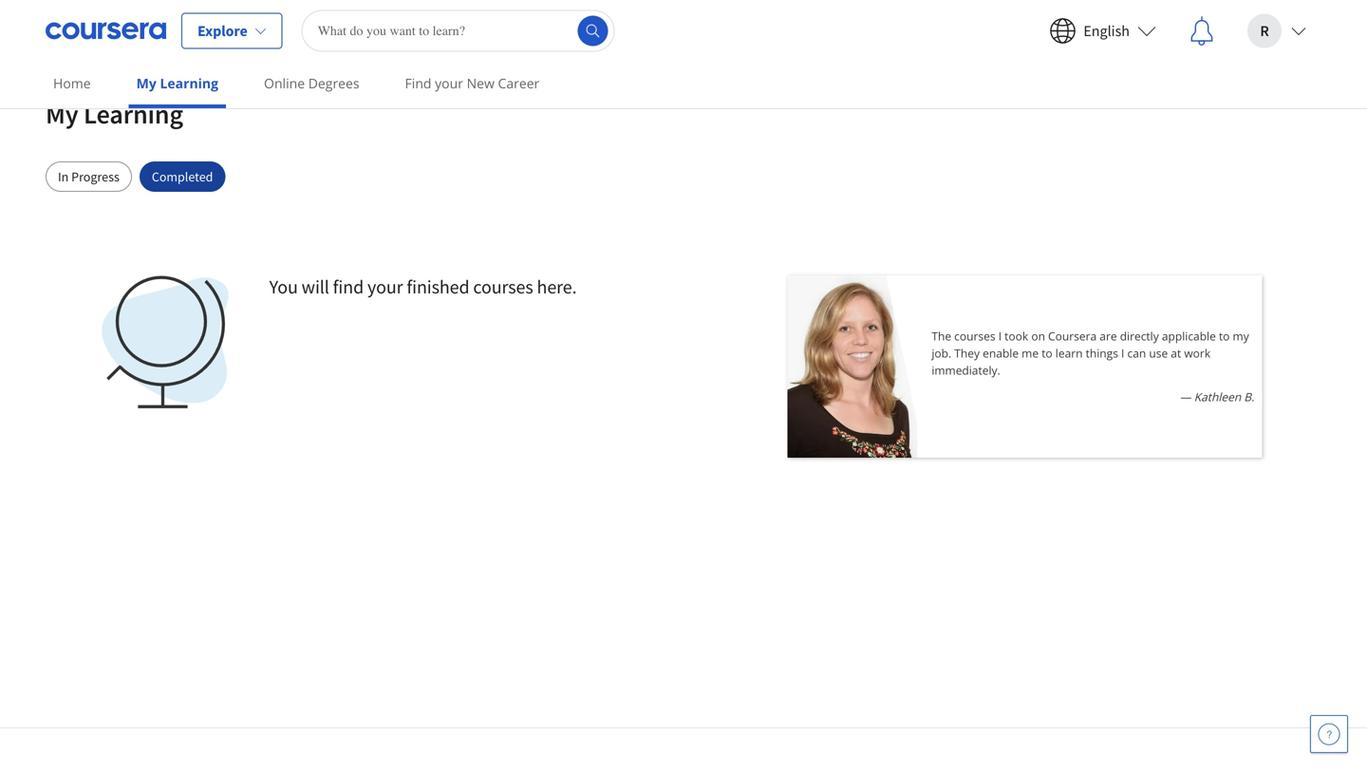 Task type: locate. For each thing, give the bounding box(es) containing it.
0 vertical spatial learning
[[160, 74, 218, 92]]

things
[[1086, 345, 1119, 361]]

0 horizontal spatial my
[[46, 97, 78, 131]]

0 horizontal spatial courses
[[473, 275, 533, 299]]

are
[[1100, 328, 1117, 344]]

i
[[999, 328, 1002, 344], [1122, 345, 1125, 361]]

0 horizontal spatial to
[[1042, 345, 1053, 361]]

i left can
[[1122, 345, 1125, 361]]

learning down home
[[84, 97, 183, 131]]

at
[[1171, 345, 1182, 361]]

i left 'took'
[[999, 328, 1002, 344]]

1 horizontal spatial i
[[1122, 345, 1125, 361]]

my learning
[[136, 74, 218, 92], [46, 97, 183, 131]]

0 horizontal spatial your
[[368, 275, 403, 299]]

r button
[[1233, 0, 1322, 61]]

you will find your finished courses here.
[[269, 275, 577, 299]]

my learning down explore
[[136, 74, 218, 92]]

online degrees
[[264, 74, 360, 92]]

my down coursera image
[[136, 74, 157, 92]]

—
[[1180, 389, 1192, 405]]

0 vertical spatial my learning
[[136, 74, 218, 92]]

online
[[264, 74, 305, 92]]

What do you want to learn? text field
[[302, 10, 615, 52]]

in progress
[[58, 168, 119, 185]]

my learning down home
[[46, 97, 183, 131]]

None search field
[[302, 10, 615, 52]]

1 vertical spatial courses
[[955, 328, 996, 344]]

coursera
[[1049, 328, 1097, 344]]

use
[[1150, 345, 1168, 361]]

your
[[435, 74, 463, 92], [368, 275, 403, 299]]

tab list
[[46, 161, 1322, 192]]

my down home
[[46, 97, 78, 131]]

here.
[[537, 275, 577, 299]]

to right me
[[1042, 345, 1053, 361]]

globe image
[[99, 275, 232, 408]]

1 horizontal spatial your
[[435, 74, 463, 92]]

can
[[1128, 345, 1147, 361]]

find your new career link
[[398, 62, 547, 104]]

job.
[[932, 345, 952, 361]]

you
[[269, 275, 298, 299]]

my learning link
[[129, 62, 226, 108]]

enable
[[983, 345, 1019, 361]]

coursera image
[[46, 16, 166, 46]]

1 vertical spatial your
[[368, 275, 403, 299]]

learning
[[160, 74, 218, 92], [84, 97, 183, 131]]

b.
[[1244, 389, 1255, 405]]

find your new career
[[405, 74, 540, 92]]

finished
[[407, 275, 470, 299]]

explore button
[[181, 13, 283, 49]]

courses left the here. at the left of the page
[[473, 275, 533, 299]]

0 vertical spatial to
[[1219, 328, 1230, 344]]

courses
[[473, 275, 533, 299], [955, 328, 996, 344]]

0 horizontal spatial i
[[999, 328, 1002, 344]]

0 vertical spatial my
[[136, 74, 157, 92]]

1 horizontal spatial my
[[136, 74, 157, 92]]

courses inside the courses i took on coursera are directly applicable to my job. they enable me to learn things i can use at work immediately.
[[955, 328, 996, 344]]

learn
[[1056, 345, 1083, 361]]

my
[[136, 74, 157, 92], [46, 97, 78, 131]]

1 horizontal spatial courses
[[955, 328, 996, 344]]

help center image
[[1318, 723, 1341, 746]]

courses up the they
[[955, 328, 996, 344]]

learning down explore
[[160, 74, 218, 92]]

1 vertical spatial my learning
[[46, 97, 183, 131]]

degrees
[[308, 74, 360, 92]]

online degrees link
[[256, 62, 367, 104]]

to
[[1219, 328, 1230, 344], [1042, 345, 1053, 361]]

1 vertical spatial to
[[1042, 345, 1053, 361]]

kathleen
[[1195, 389, 1242, 405]]

1 vertical spatial learning
[[84, 97, 183, 131]]

0 vertical spatial your
[[435, 74, 463, 92]]

to left my at the top right
[[1219, 328, 1230, 344]]

0 vertical spatial i
[[999, 328, 1002, 344]]



Task type: vqa. For each thing, say whether or not it's contained in the screenshot.
rightmost your
yes



Task type: describe. For each thing, give the bounding box(es) containing it.
1 vertical spatial i
[[1122, 345, 1125, 361]]

me
[[1022, 345, 1039, 361]]

tab list containing in progress
[[46, 161, 1322, 192]]

the courses i took on coursera are directly applicable to my job. they enable me to learn things i can use at work immediately.
[[932, 328, 1250, 378]]

on
[[1032, 328, 1046, 344]]

they
[[955, 345, 980, 361]]

english button
[[1035, 0, 1172, 61]]

in
[[58, 168, 69, 185]]

career
[[498, 74, 540, 92]]

work
[[1185, 345, 1211, 361]]

1 horizontal spatial to
[[1219, 328, 1230, 344]]

the
[[932, 328, 952, 344]]

progress
[[71, 168, 119, 185]]

immediately.
[[932, 362, 1001, 378]]

my
[[1233, 328, 1250, 344]]

applicable
[[1162, 328, 1216, 344]]

find
[[405, 74, 432, 92]]

took
[[1005, 328, 1029, 344]]

new
[[467, 74, 495, 92]]

home
[[53, 74, 91, 92]]

directly
[[1120, 328, 1159, 344]]

find
[[333, 275, 364, 299]]

0 vertical spatial courses
[[473, 275, 533, 299]]

english
[[1084, 21, 1130, 40]]

r
[[1261, 21, 1269, 40]]

completed
[[152, 168, 213, 185]]

in progress button
[[46, 161, 132, 192]]

explore
[[198, 21, 248, 40]]

1 vertical spatial my
[[46, 97, 78, 131]]

will
[[302, 275, 329, 299]]

completed button
[[139, 161, 225, 192]]

— kathleen b.
[[1180, 389, 1255, 405]]

home link
[[46, 62, 98, 104]]



